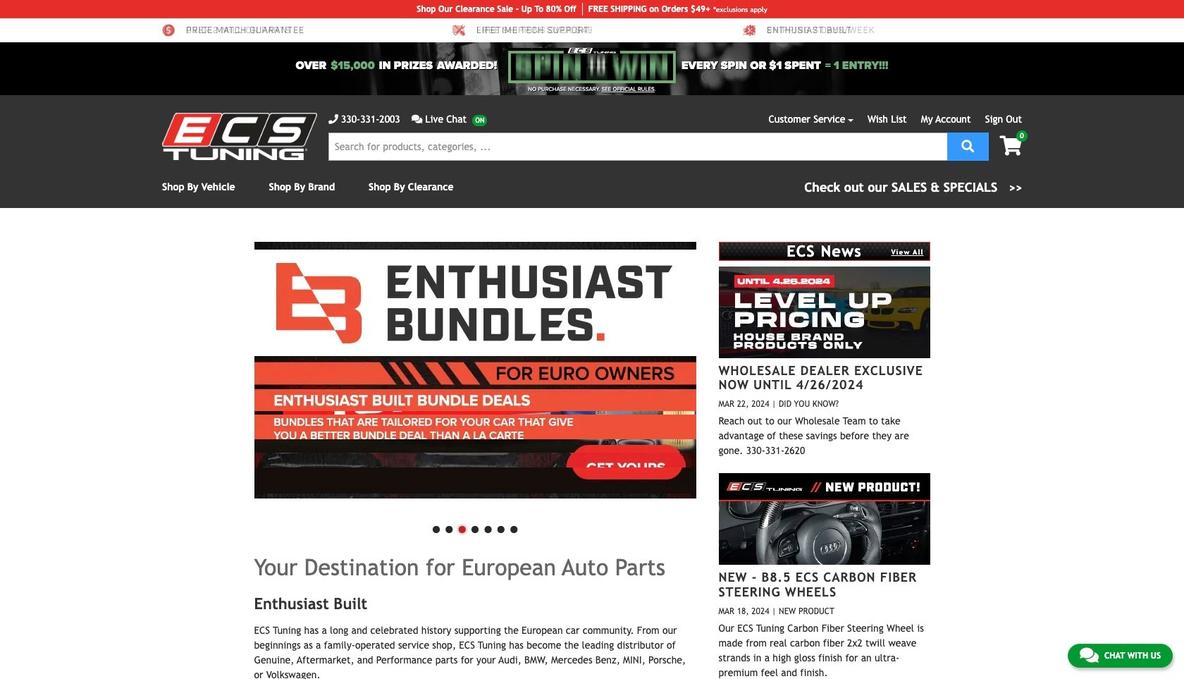 Task type: locate. For each thing, give the bounding box(es) containing it.
Search text field
[[329, 133, 948, 161]]

ecs tuning image
[[162, 113, 317, 160]]



Task type: vqa. For each thing, say whether or not it's contained in the screenshot.
comments icon
yes



Task type: describe. For each thing, give the bounding box(es) containing it.
generic - ecs enthusiast bundles image
[[254, 242, 696, 499]]

ecs tuning 'spin to win' contest logo image
[[508, 48, 676, 83]]

comments image
[[412, 114, 423, 124]]

search image
[[962, 139, 975, 152]]

shopping cart image
[[1000, 136, 1022, 156]]

wholesale dealer exclusive now until 4/26/2024 image
[[719, 266, 930, 358]]

new - b8.5 ecs carbon fiber steering wheels image
[[719, 473, 930, 565]]

comments image
[[1080, 647, 1099, 664]]

phone image
[[329, 114, 338, 124]]



